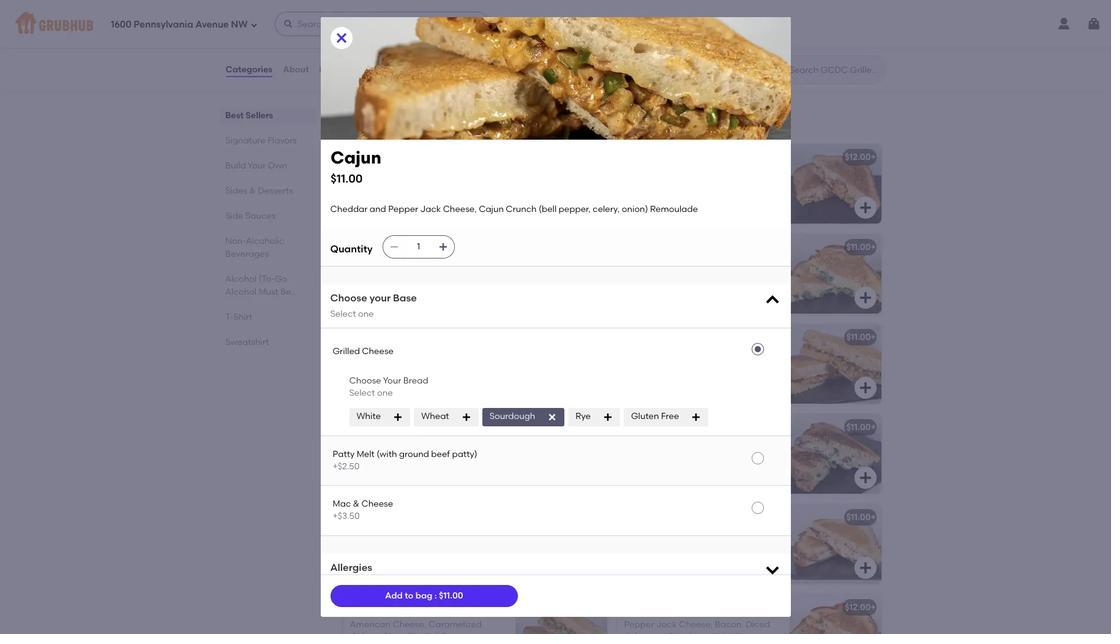 Task type: locate. For each thing, give the bounding box(es) containing it.
jalapeno, inside cheddar cheese, diced jalapeno, pulled pork, mac and chees, bbq sauce
[[452, 349, 494, 360]]

build up sides
[[225, 160, 246, 171]]

1 horizontal spatial blue
[[408, 259, 426, 270]]

cajun $11.00
[[330, 147, 381, 185]]

cheese, inside mozzarella cheese, spinach, basil, pesto
[[671, 259, 705, 270]]

basil, inside mozzarella cheese, spinach, basil, pesto
[[745, 259, 766, 270]]

choose for choose your bread
[[349, 376, 381, 386]]

diced up chees, at bottom
[[425, 349, 450, 360]]

remoulade
[[651, 204, 698, 214], [653, 374, 701, 384]]

1 vertical spatial sauce
[[350, 374, 376, 384]]

1 vertical spatial spinach,
[[455, 439, 491, 450]]

1 horizontal spatial crunch
[[506, 204, 537, 214]]

flavors down best sellers tab
[[268, 135, 297, 146]]

1 vertical spatial grilled
[[517, 119, 540, 128]]

2 vertical spatial signature
[[225, 135, 265, 146]]

remoulade down the pico
[[651, 204, 698, 214]]

blue inside cheddar and blue cheese, buffalo crunch (diced carrot, celery, onion), ranch and hot sauce
[[408, 259, 426, 270]]

1 vertical spatial cajun
[[479, 204, 504, 214]]

0 vertical spatial mozzarella
[[625, 259, 669, 270]]

tomato, inside the american cheese, diced tomato, bacon
[[455, 169, 489, 179]]

hot inside cheddar and blue cheese, buffalo crunch (diced carrot, celery, onion), ranch and hot sauce
[[397, 284, 412, 294]]

cheese, inside mozzarella cheese, roasted mushrooms, spinach, truffle herb aioli
[[671, 439, 705, 450]]

1 vertical spatial tomato,
[[350, 452, 384, 462]]

tab
[[225, 273, 311, 298]]

american up bacon
[[350, 169, 391, 179]]

& inside sides & desserts tab
[[249, 186, 256, 196]]

gallo,
[[699, 182, 723, 192]]

0 vertical spatial celery,
[[593, 204, 620, 214]]

cheese, inside cheddar cheese, diced jalapeno, pulled pork, mac and chees, bbq sauce
[[390, 349, 423, 360]]

+ for green goddess image
[[871, 242, 877, 252]]

diced down flavors:
[[429, 169, 453, 179]]

mozzarella inside mozzarella cheese, spinach, basil, pesto
[[625, 259, 669, 270]]

2 horizontal spatial sauce
[[735, 632, 762, 634]]

0 vertical spatial pepper,
[[559, 204, 591, 214]]

cheddar for the buffalo blue image
[[350, 259, 387, 270]]

1 vertical spatial flavors
[[268, 135, 297, 146]]

herb inside mozzarella cheese, roasted mushrooms, spinach, truffle herb aioli
[[743, 452, 763, 462]]

1 horizontal spatial hot
[[718, 632, 733, 634]]

tomato,
[[455, 169, 489, 179], [350, 452, 384, 462]]

3 mozzarella from the top
[[625, 529, 669, 540]]

hot down bacon,
[[718, 632, 733, 634]]

sauce inside pepper jack cheese, bacon, diced jalapeno, ranch, and hot sauce
[[735, 632, 762, 634]]

flavors:
[[437, 119, 464, 128]]

sauce down carrot,
[[415, 284, 441, 294]]

flavors up flavors:
[[406, 102, 453, 117]]

blue up carrot,
[[408, 259, 426, 270]]

& up +$3.50
[[353, 499, 360, 509]]

2 mozzarella from the top
[[625, 439, 669, 450]]

jack
[[657, 169, 677, 179], [421, 204, 441, 214], [715, 349, 735, 360], [657, 619, 677, 630]]

mac right the or
[[622, 119, 637, 128]]

cheese, inside pepper jack cheese, chorizo crumble, pico de gallo, avocado crema
[[679, 169, 713, 179]]

signature left flavors:
[[401, 119, 435, 128]]

select for choose your bread
[[349, 388, 375, 398]]

$11.00 for cajun image
[[847, 332, 871, 342]]

mac inside signature flavors gcdc's famous signature flavors: available as a grilled cheese, patty melt, or mac & cheese bowl.
[[622, 119, 637, 128]]

crunch
[[506, 204, 537, 214], [350, 272, 381, 282], [652, 362, 682, 372]]

pastrami,
[[410, 529, 450, 540]]

0 horizontal spatial basil,
[[678, 542, 700, 552]]

cheddar inside cheddar and blue cheese, buffalo crunch (diced carrot, celery, onion), ranch and hot sauce
[[350, 259, 387, 270]]

diced
[[429, 169, 453, 179], [425, 349, 450, 360], [386, 452, 411, 462], [746, 619, 771, 630]]

sourdough
[[490, 411, 536, 422]]

beef
[[431, 449, 450, 459]]

sweatshirt
[[225, 337, 269, 347]]

0 vertical spatial choose
[[330, 292, 367, 304]]

american up the american cheese, diced tomato, bacon on the top of the page
[[378, 152, 420, 162]]

cheese inside signature flavors gcdc's famous signature flavors: available as a grilled cheese, patty melt, or mac & cheese bowl.
[[646, 119, 673, 128]]

build for build your own
[[225, 160, 246, 171]]

basil, inside mozzarella and parmesan cheese, pizza sauce, basil, dried oregano
[[678, 542, 700, 552]]

1 horizontal spatial buffalo
[[464, 259, 493, 270]]

your
[[649, 34, 668, 44], [247, 160, 266, 171], [383, 376, 402, 386]]

diced down "feta"
[[386, 452, 411, 462]]

pepper inside pepper jack cheese, bacon, diced jalapeno, ranch, and hot sauce
[[625, 619, 655, 630]]

your inside build your own grilled cheese $9.50 +
[[649, 34, 668, 44]]

mozzarella for spinach,
[[625, 439, 669, 450]]

0 vertical spatial mac
[[622, 119, 637, 128]]

jack inside pepper jack cheese, bacon, diced jalapeno, ranch, and hot sauce
[[657, 619, 677, 630]]

1 $12.00 from the top
[[845, 152, 871, 162]]

1 vertical spatial buffalo
[[464, 259, 493, 270]]

build up $9.50
[[626, 34, 648, 44]]

0 horizontal spatial truffle
[[625, 422, 651, 432]]

1 vertical spatial mac
[[400, 362, 418, 372]]

choose left your
[[330, 292, 367, 304]]

your inside choose your bread select one
[[383, 376, 402, 386]]

cheese inside "button"
[[362, 346, 394, 356]]

1 horizontal spatial basil,
[[745, 259, 766, 270]]

about
[[283, 64, 309, 75]]

1 horizontal spatial build
[[626, 34, 648, 44]]

patty left melt,
[[573, 119, 592, 128]]

mushrooms,
[[625, 452, 675, 462]]

american for cheesesteak
[[350, 619, 391, 630]]

cheddar inside cheddar cheese, diced jalapeno, pulled pork, mac and chees, bbq sauce
[[350, 349, 387, 360]]

build your own grilled cheese $9.50 +
[[626, 34, 753, 58]]

truffle down 'gluten'
[[625, 422, 651, 432]]

american up onions, on the left of the page
[[350, 619, 391, 630]]

1 vertical spatial patty
[[333, 449, 355, 459]]

Search GCDC Grilled Cheese Bar search field
[[789, 64, 882, 76]]

hot
[[397, 284, 412, 294], [718, 632, 733, 634]]

mustard
[[350, 542, 384, 552]]

select inside choose your base select one
[[330, 309, 356, 319]]

1 horizontal spatial herb
[[743, 452, 763, 462]]

build inside tab
[[225, 160, 246, 171]]

own inside build your own tab
[[268, 160, 287, 171]]

melt
[[357, 449, 375, 459]]

jalapeno, up bbq
[[452, 349, 494, 360]]

select up white
[[349, 388, 375, 398]]

2 horizontal spatial grilled
[[691, 34, 719, 44]]

0 vertical spatial cajun
[[330, 147, 381, 168]]

1 horizontal spatial &
[[353, 499, 360, 509]]

2 vertical spatial spinach,
[[677, 452, 713, 462]]

about button
[[283, 48, 310, 92]]

0 vertical spatial basil,
[[745, 259, 766, 270]]

choose your bread select one
[[349, 376, 429, 398]]

& inside signature flavors gcdc's famous signature flavors: available as a grilled cheese, patty melt, or mac & cheese bowl.
[[639, 119, 644, 128]]

jalapeno,
[[452, 349, 494, 360], [625, 632, 667, 634]]

$11.00 + for mozzarella, feta cheese, spinach, tomato, diced red onion
[[573, 422, 602, 432]]

0 vertical spatial hot
[[397, 284, 412, 294]]

soup
[[386, 34, 408, 44]]

0 vertical spatial patty
[[573, 119, 592, 128]]

onion) inside cheddar and pepper jack cheese, cajun crunch (bell pepper, celery, onion) remoulade
[[625, 374, 651, 384]]

0 horizontal spatial one
[[358, 309, 374, 319]]

1 vertical spatial choose
[[349, 376, 381, 386]]

sauce,
[[648, 542, 676, 552]]

celery,
[[593, 204, 620, 214], [441, 272, 468, 282], [739, 362, 766, 372]]

buffalo inside cheddar and blue cheese, buffalo crunch (diced carrot, celery, onion), ranch and hot sauce
[[464, 259, 493, 270]]

avocado
[[725, 182, 762, 192]]

mozzarella up mushrooms,
[[625, 439, 669, 450]]

0 vertical spatial one
[[358, 309, 374, 319]]

add to bag : $11.00
[[385, 590, 464, 601]]

& inside 'mac & cheese +$3.50'
[[353, 499, 360, 509]]

1 vertical spatial select
[[349, 388, 375, 398]]

2 horizontal spatial celery,
[[739, 362, 766, 372]]

2 $12.00 from the top
[[845, 602, 871, 612]]

patty)
[[452, 449, 478, 459]]

buffalo up onion),
[[464, 259, 493, 270]]

cheddar and blue cheese, buffalo crunch (diced carrot, celery, onion), ranch and hot sauce
[[350, 259, 499, 294]]

tomato, down mozzarella,
[[350, 452, 384, 462]]

+ for pizza melt image
[[871, 512, 877, 522]]

2 vertical spatial &
[[353, 499, 360, 509]]

0 horizontal spatial &
[[249, 186, 256, 196]]

mozzarella and parmesan cheese, pizza sauce, basil, dried oregano
[[625, 529, 768, 552]]

2 horizontal spatial mac
[[622, 119, 637, 128]]

0 horizontal spatial flavors
[[268, 135, 297, 146]]

0 vertical spatial sauce
[[415, 284, 441, 294]]

1 vertical spatial crunch
[[350, 272, 381, 282]]

1 vertical spatial onion)
[[625, 374, 651, 384]]

cheddar inside cheddar and pepper jack cheese, cajun crunch (bell pepper, celery, onion) remoulade
[[625, 349, 662, 360]]

0 vertical spatial blue
[[382, 242, 401, 252]]

build
[[626, 34, 648, 44], [225, 160, 246, 171]]

0 horizontal spatial buffalo
[[350, 242, 380, 252]]

sauekraut,
[[452, 529, 497, 540]]

choose inside choose your bread select one
[[349, 376, 381, 386]]

0 vertical spatial $12.00 +
[[845, 152, 877, 162]]

spinach, inside mozzarella, feta cheese, spinach, tomato, diced red onion
[[455, 439, 491, 450]]

gluten free
[[632, 411, 680, 422]]

1 horizontal spatial tomato,
[[455, 169, 489, 179]]

spinach,
[[707, 259, 743, 270], [455, 439, 491, 450], [677, 452, 713, 462]]

t-shirt tab
[[225, 311, 311, 323]]

& right sides
[[249, 186, 256, 196]]

your inside tab
[[247, 160, 266, 171]]

cheese
[[721, 34, 753, 44], [646, 119, 673, 128], [362, 346, 394, 356], [362, 499, 393, 509]]

1 horizontal spatial mac
[[400, 362, 418, 372]]

truffle herb image
[[790, 414, 882, 494]]

1 vertical spatial build
[[225, 160, 246, 171]]

+ for mediterranean image
[[597, 422, 602, 432]]

mediterranean
[[350, 422, 413, 432]]

spinach, inside mozzarella cheese, roasted mushrooms, spinach, truffle herb aioli
[[677, 452, 713, 462]]

reuben
[[350, 512, 382, 522]]

flavors inside tab
[[268, 135, 297, 146]]

ranch
[[350, 284, 377, 294]]

mac up bread
[[400, 362, 418, 372]]

& right the or
[[639, 119, 644, 128]]

pesto
[[625, 272, 648, 282]]

0 vertical spatial own
[[670, 34, 689, 44]]

signature for signature flavors
[[225, 135, 265, 146]]

build your own
[[225, 160, 287, 171]]

0 horizontal spatial (bell
[[539, 204, 557, 214]]

carrot,
[[412, 272, 439, 282]]

$12.00 +
[[845, 152, 877, 162], [845, 602, 877, 612]]

american cheese, caramelized onions, short rib, bell peppers
[[350, 619, 482, 634]]

0 vertical spatial truffle
[[625, 422, 651, 432]]

truffle down roasted
[[715, 452, 741, 462]]

cajun image
[[790, 324, 882, 404]]

2 vertical spatial cajun
[[625, 362, 650, 372]]

&
[[639, 119, 644, 128], [249, 186, 256, 196], [353, 499, 360, 509]]

diced right bacon,
[[746, 619, 771, 630]]

t-shirt
[[225, 312, 252, 322]]

signature down best sellers
[[225, 135, 265, 146]]

own
[[670, 34, 689, 44], [268, 160, 287, 171]]

signature up famous
[[340, 102, 403, 117]]

sauce down pulled
[[350, 374, 376, 384]]

select
[[330, 309, 356, 319], [349, 388, 375, 398]]

onion) down crumble,
[[622, 204, 648, 214]]

$11.00 for the 'truffle herb' 'image'
[[847, 422, 871, 432]]

mozzarella
[[625, 259, 669, 270], [625, 439, 669, 450], [625, 529, 669, 540]]

+ for cajun image
[[871, 332, 877, 342]]

$11.00 for pizza melt image
[[847, 512, 871, 522]]

patty inside signature flavors gcdc's famous signature flavors: available as a grilled cheese, patty melt, or mac & cheese bowl.
[[573, 119, 592, 128]]

1 vertical spatial hot
[[718, 632, 733, 634]]

1 mozzarella from the top
[[625, 259, 669, 270]]

1 vertical spatial own
[[268, 160, 287, 171]]

cheese, inside signature flavors gcdc's famous signature flavors: available as a grilled cheese, patty melt, or mac & cheese bowl.
[[542, 119, 571, 128]]

0 horizontal spatial celery,
[[441, 272, 468, 282]]

green goddess image
[[790, 234, 882, 313]]

0 vertical spatial spinach,
[[707, 259, 743, 270]]

beverages
[[225, 249, 269, 259]]

0 vertical spatial herb
[[653, 422, 674, 432]]

hot down (diced
[[397, 284, 412, 294]]

1 vertical spatial pepper,
[[704, 362, 736, 372]]

2 vertical spatial grilled
[[333, 346, 360, 356]]

mozzarella up 'pesto'
[[625, 259, 669, 270]]

1 horizontal spatial patty
[[573, 119, 592, 128]]

1 vertical spatial (bell
[[684, 362, 702, 372]]

choose down pulled
[[349, 376, 381, 386]]

swiss cheese, pastrami, sauekraut, mustard
[[350, 529, 497, 552]]

pizza
[[625, 542, 645, 552]]

build your own tab
[[225, 159, 311, 172]]

flavors inside signature flavors gcdc's famous signature flavors: available as a grilled cheese, patty melt, or mac & cheese bowl.
[[406, 102, 453, 117]]

1 vertical spatial mozzarella
[[625, 439, 669, 450]]

tomato soup cup $4.00
[[352, 34, 427, 58]]

tomato, down available
[[455, 169, 489, 179]]

1 vertical spatial herb
[[743, 452, 763, 462]]

one down pork,
[[377, 388, 393, 398]]

own for build your own grilled cheese $9.50 +
[[670, 34, 689, 44]]

mediterranean image
[[515, 414, 607, 494]]

own inside build your own grilled cheese $9.50 +
[[670, 34, 689, 44]]

mozzarella for pesto
[[625, 259, 669, 270]]

crumble,
[[625, 182, 663, 192]]

1 horizontal spatial own
[[670, 34, 689, 44]]

sauce down bacon,
[[735, 632, 762, 634]]

crunch inside cheddar and blue cheese, buffalo crunch (diced carrot, celery, onion), ranch and hot sauce
[[350, 272, 381, 282]]

bacon,
[[715, 619, 744, 630]]

1 $12.00 + from the top
[[845, 152, 877, 162]]

diced inside pepper jack cheese, bacon, diced jalapeno, ranch, and hot sauce
[[746, 619, 771, 630]]

short
[[384, 632, 406, 634]]

blue left input item quantity "number field"
[[382, 242, 401, 252]]

hot inside pepper jack cheese, bacon, diced jalapeno, ranch, and hot sauce
[[718, 632, 733, 634]]

0 horizontal spatial your
[[247, 160, 266, 171]]

or
[[612, 119, 620, 128]]

blue
[[382, 242, 401, 252], [408, 259, 426, 270]]

& for sides & desserts
[[249, 186, 256, 196]]

remoulade up free
[[653, 374, 701, 384]]

1 vertical spatial one
[[377, 388, 393, 398]]

0 vertical spatial select
[[330, 309, 356, 319]]

0 vertical spatial $12.00
[[845, 152, 871, 162]]

jalapeno, left ranch,
[[625, 632, 667, 634]]

0 horizontal spatial tomato,
[[350, 452, 384, 462]]

0 horizontal spatial build
[[225, 160, 246, 171]]

patty up +$2.50
[[333, 449, 355, 459]]

build inside build your own grilled cheese $9.50 +
[[626, 34, 648, 44]]

1 vertical spatial $12.00
[[845, 602, 871, 612]]

buffalo up "ranch"
[[350, 242, 380, 252]]

0 vertical spatial tomato,
[[455, 169, 489, 179]]

2 $12.00 + from the top
[[845, 602, 877, 612]]

cheese, inside pepper jack cheese, bacon, diced jalapeno, ranch, and hot sauce
[[679, 619, 713, 630]]

one inside choose your bread select one
[[377, 388, 393, 398]]

1 vertical spatial american
[[350, 169, 391, 179]]

one inside choose your base select one
[[358, 309, 374, 319]]

free
[[662, 411, 680, 422]]

avenue
[[196, 19, 229, 30]]

grilled inside signature flavors gcdc's famous signature flavors: available as a grilled cheese, patty melt, or mac & cheese bowl.
[[517, 119, 540, 128]]

$11.00
[[330, 171, 363, 185], [847, 242, 871, 252], [847, 332, 871, 342], [573, 422, 597, 432], [847, 422, 871, 432], [847, 512, 871, 522], [439, 590, 464, 601]]

0 horizontal spatial patty
[[333, 449, 355, 459]]

mac up +$3.50
[[333, 499, 351, 509]]

signature inside tab
[[225, 135, 265, 146]]

1 vertical spatial basil,
[[678, 542, 700, 552]]

$12.00 for bacon jalapeno popper image
[[845, 602, 871, 612]]

2 vertical spatial your
[[383, 376, 402, 386]]

onion),
[[471, 272, 499, 282]]

svg image
[[1087, 17, 1102, 31], [283, 19, 293, 29], [250, 21, 258, 28], [584, 50, 599, 65], [393, 412, 403, 422], [462, 412, 471, 422], [584, 560, 599, 575]]

famous
[[371, 119, 399, 128]]

american inside the "american cheese, caramelized onions, short rib, bell peppers"
[[350, 619, 391, 630]]

sweatshirt tab
[[225, 336, 311, 349]]

2 horizontal spatial your
[[649, 34, 668, 44]]

one down your
[[358, 309, 374, 319]]

side sauces tab
[[225, 210, 311, 222]]

1 vertical spatial cheddar and pepper jack cheese, cajun crunch (bell pepper, celery, onion) remoulade
[[625, 349, 771, 384]]

cheddar for cajun image
[[625, 349, 662, 360]]

base
[[393, 292, 417, 304]]

cheese,
[[542, 119, 571, 128], [393, 169, 427, 179], [679, 169, 713, 179], [443, 204, 477, 214], [428, 259, 462, 270], [671, 259, 705, 270], [390, 349, 423, 360], [737, 349, 771, 360], [419, 439, 453, 450], [671, 439, 705, 450], [374, 529, 408, 540], [734, 529, 768, 540], [393, 619, 427, 630], [679, 619, 713, 630]]

1600
[[111, 19, 132, 30]]

(bell
[[539, 204, 557, 214], [684, 362, 702, 372]]

1 vertical spatial your
[[247, 160, 266, 171]]

select inside choose your bread select one
[[349, 388, 375, 398]]

0 horizontal spatial crunch
[[350, 272, 381, 282]]

sauce inside cheddar cheese, diced jalapeno, pulled pork, mac and chees, bbq sauce
[[350, 374, 376, 384]]

your for choose your bread select one
[[383, 376, 402, 386]]

$12.00
[[845, 152, 871, 162], [845, 602, 871, 612]]

0 vertical spatial buffalo
[[350, 242, 380, 252]]

flavors for signature flavors
[[268, 135, 297, 146]]

2 vertical spatial sauce
[[735, 632, 762, 634]]

$9.50
[[626, 48, 648, 58]]

2 vertical spatial mozzarella
[[625, 529, 669, 540]]

1 horizontal spatial grilled
[[517, 119, 540, 128]]

patty
[[573, 119, 592, 128], [333, 449, 355, 459]]

non-
[[225, 236, 246, 246]]

onion) up 'gluten'
[[625, 374, 651, 384]]

2 vertical spatial mac
[[333, 499, 351, 509]]

young american
[[350, 152, 420, 162]]

tomato, inside mozzarella, feta cheese, spinach, tomato, diced red onion
[[350, 452, 384, 462]]

cheese, inside the american cheese, diced tomato, bacon
[[393, 169, 427, 179]]

choose inside choose your base select one
[[330, 292, 367, 304]]

mozzarella up pizza
[[625, 529, 669, 540]]

1 vertical spatial celery,
[[441, 272, 468, 282]]

0 vertical spatial build
[[626, 34, 648, 44]]

0 horizontal spatial jalapeno,
[[452, 349, 494, 360]]

select down "ranch"
[[330, 309, 356, 319]]

spinach, inside mozzarella cheese, spinach, basil, pesto
[[707, 259, 743, 270]]

basil,
[[745, 259, 766, 270], [678, 542, 700, 552]]

mozzarella inside mozzarella and parmesan cheese, pizza sauce, basil, dried oregano
[[625, 529, 669, 540]]

$11.00 + for mozzarella and parmesan cheese, pizza sauce, basil, dried oregano
[[847, 512, 877, 522]]

2 vertical spatial american
[[350, 619, 391, 630]]

pepper jack cheese, chorizo crumble, pico de gallo, avocado crema
[[625, 169, 762, 204]]

red
[[413, 452, 429, 462]]

sauce
[[415, 284, 441, 294], [350, 374, 376, 384], [735, 632, 762, 634]]

0 horizontal spatial cajun
[[330, 147, 381, 168]]

mozzarella inside mozzarella cheese, roasted mushrooms, spinach, truffle herb aioli
[[625, 439, 669, 450]]

bread
[[404, 376, 429, 386]]

$11.00 +
[[847, 242, 877, 252], [847, 332, 877, 342], [573, 422, 602, 432], [847, 422, 877, 432], [847, 512, 877, 522]]

truffle inside mozzarella cheese, roasted mushrooms, spinach, truffle herb aioli
[[715, 452, 741, 462]]

2 horizontal spatial &
[[639, 119, 644, 128]]

american inside the american cheese, diced tomato, bacon
[[350, 169, 391, 179]]

0 horizontal spatial mac
[[333, 499, 351, 509]]

0 vertical spatial (bell
[[539, 204, 557, 214]]

svg image
[[334, 31, 349, 45], [859, 50, 873, 65], [584, 200, 599, 215], [859, 200, 873, 215], [389, 242, 399, 252], [438, 242, 448, 252], [859, 290, 873, 305], [764, 292, 781, 309], [859, 380, 873, 395], [548, 412, 558, 422], [603, 412, 613, 422], [692, 412, 702, 422], [859, 470, 873, 485], [859, 560, 873, 575], [764, 561, 781, 578]]



Task type: vqa. For each thing, say whether or not it's contained in the screenshot.
the right Now
no



Task type: describe. For each thing, give the bounding box(es) containing it.
0 vertical spatial crunch
[[506, 204, 537, 214]]

pepper jack cheese, bacon, diced jalapeno, ranch, and hot sauce
[[625, 619, 771, 634]]

select for choose your base
[[330, 309, 356, 319]]

bell
[[425, 632, 440, 634]]

crema
[[625, 194, 654, 204]]

buffalo blue image
[[515, 234, 607, 313]]

parmesan
[[689, 529, 732, 540]]

one for your
[[358, 309, 374, 319]]

mac inside cheddar cheese, diced jalapeno, pulled pork, mac and chees, bbq sauce
[[400, 362, 418, 372]]

2 horizontal spatial crunch
[[652, 362, 682, 372]]

$11.00 for green goddess image
[[847, 242, 871, 252]]

0 vertical spatial cheddar and pepper jack cheese, cajun crunch (bell pepper, celery, onion) remoulade
[[330, 204, 698, 214]]

onions,
[[350, 632, 381, 634]]

0 horizontal spatial blue
[[382, 242, 401, 252]]

cup
[[410, 34, 427, 44]]

signature flavors tab
[[225, 134, 311, 147]]

$12.00 for southwest image
[[845, 152, 871, 162]]

pico
[[665, 182, 683, 192]]

reviews button
[[319, 48, 354, 92]]

1 horizontal spatial (bell
[[684, 362, 702, 372]]

pork,
[[378, 362, 398, 372]]

cheddar cheese, diced jalapeno, pulled pork, mac and chees, bbq sauce
[[350, 349, 494, 384]]

0 vertical spatial onion)
[[622, 204, 648, 214]]

and inside pepper jack cheese, bacon, diced jalapeno, ranch, and hot sauce
[[700, 632, 716, 634]]

1 vertical spatial remoulade
[[653, 374, 701, 384]]

grilled inside build your own grilled cheese $9.50 +
[[691, 34, 719, 44]]

cheese, inside mozzarella, feta cheese, spinach, tomato, diced red onion
[[419, 439, 453, 450]]

chorizo
[[715, 169, 747, 179]]

signature for signature flavors gcdc's famous signature flavors: available as a grilled cheese, patty melt, or mac & cheese bowl.
[[340, 102, 403, 117]]

your for build your own grilled cheese $9.50 +
[[649, 34, 668, 44]]

best sellers
[[225, 110, 273, 121]]

$4.00
[[352, 48, 375, 58]]

reuben image
[[515, 504, 607, 584]]

ground
[[399, 449, 429, 459]]

cheese, inside the "american cheese, caramelized onions, short rib, bell peppers"
[[393, 619, 427, 630]]

:
[[435, 590, 437, 601]]

best
[[225, 110, 243, 121]]

+$3.50
[[333, 511, 360, 522]]

own for build your own
[[268, 160, 287, 171]]

gcdc's
[[340, 119, 369, 128]]

+ inside build your own grilled cheese $9.50 +
[[648, 48, 654, 58]]

mac inside 'mac & cheese +$3.50'
[[333, 499, 351, 509]]

cheesesteak image
[[515, 594, 607, 634]]

pulled
[[350, 362, 376, 372]]

melt,
[[593, 119, 611, 128]]

chees,
[[439, 362, 468, 372]]

southwest image
[[790, 144, 882, 223]]

mozzarella for pizza
[[625, 529, 669, 540]]

bag
[[416, 590, 433, 601]]

+$2.50
[[333, 461, 360, 472]]

search icon image
[[770, 62, 785, 77]]

1 horizontal spatial cajun
[[479, 204, 504, 214]]

oregano
[[726, 542, 763, 552]]

young
[[350, 152, 376, 162]]

to
[[405, 590, 414, 601]]

quantity
[[330, 243, 373, 255]]

diced inside cheddar cheese, diced jalapeno, pulled pork, mac and chees, bbq sauce
[[425, 349, 450, 360]]

build for build your own grilled cheese $9.50 +
[[626, 34, 648, 44]]

sides
[[225, 186, 247, 196]]

+ for the 'truffle herb' 'image'
[[871, 422, 877, 432]]

bowl.
[[675, 119, 694, 128]]

your
[[370, 292, 391, 304]]

$11.00 + for mozzarella cheese, roasted mushrooms, spinach, truffle herb aioli
[[847, 422, 877, 432]]

$12.00 + for bacon jalapeno popper image
[[845, 602, 877, 612]]

side sauces
[[225, 211, 275, 221]]

young american image
[[515, 144, 607, 223]]

sides & desserts tab
[[225, 184, 311, 197]]

mozzarella cheese, spinach, basil, pesto
[[625, 259, 766, 282]]

patty inside patty melt (with ground beef patty) +$2.50
[[333, 449, 355, 459]]

mozzarella,
[[350, 439, 396, 450]]

0 vertical spatial remoulade
[[651, 204, 698, 214]]

best sellers tab
[[225, 109, 311, 122]]

sauce inside cheddar and blue cheese, buffalo crunch (diced carrot, celery, onion), ranch and hot sauce
[[415, 284, 441, 294]]

american for young american
[[350, 169, 391, 179]]

roasted
[[707, 439, 741, 450]]

Input item quantity number field
[[405, 236, 432, 258]]

your for build your own
[[247, 160, 266, 171]]

choose for choose your base
[[330, 292, 367, 304]]

categories button
[[225, 48, 273, 92]]

cheese inside build your own grilled cheese $9.50 +
[[721, 34, 753, 44]]

jalapeno, inside pepper jack cheese, bacon, diced jalapeno, ranch, and hot sauce
[[625, 632, 667, 634]]

0 vertical spatial american
[[378, 152, 420, 162]]

1600 pennsylvania avenue nw
[[111, 19, 248, 30]]

diced inside mozzarella, feta cheese, spinach, tomato, diced red onion
[[386, 452, 411, 462]]

pizza melt image
[[790, 504, 882, 584]]

add
[[385, 590, 403, 601]]

bbq
[[470, 362, 488, 372]]

de
[[685, 182, 697, 192]]

0 horizontal spatial pepper,
[[559, 204, 591, 214]]

patty melt (with ground beef patty) +$2.50
[[333, 449, 478, 472]]

diced inside the american cheese, diced tomato, bacon
[[429, 169, 453, 179]]

cheddar for bbq image
[[350, 349, 387, 360]]

1 horizontal spatial pepper,
[[704, 362, 736, 372]]

white
[[357, 411, 381, 422]]

allergies
[[330, 562, 373, 573]]

side
[[225, 211, 243, 221]]

cheddar cheese, diced jalapeno, pulled pork, mac and chees, bbq sauce button
[[343, 324, 607, 404]]

bacon jalapeno popper image
[[790, 594, 882, 634]]

rib,
[[408, 632, 423, 634]]

cheese, inside swiss cheese, pastrami, sauekraut, mustard
[[374, 529, 408, 540]]

0 horizontal spatial herb
[[653, 422, 674, 432]]

onion
[[431, 452, 456, 462]]

2 horizontal spatial cajun
[[625, 362, 650, 372]]

pepper inside pepper jack cheese, chorizo crumble, pico de gallo, avocado crema
[[625, 169, 655, 179]]

categories
[[226, 64, 273, 75]]

caramelized
[[429, 619, 482, 630]]

jack inside pepper jack cheese, chorizo crumble, pico de gallo, avocado crema
[[657, 169, 677, 179]]

mozzarella cheese, roasted mushrooms, spinach, truffle herb aioli
[[625, 439, 763, 475]]

a
[[510, 119, 515, 128]]

celery, inside cheddar and blue cheese, buffalo crunch (diced carrot, celery, onion), ranch and hot sauce
[[441, 272, 468, 282]]

american cheese, diced tomato, bacon
[[350, 169, 489, 192]]

+ for southwest image
[[871, 152, 877, 162]]

reviews
[[320, 64, 354, 75]]

grilled inside "button"
[[333, 346, 360, 356]]

signature flavors
[[225, 135, 297, 146]]

t-
[[225, 312, 233, 322]]

$11.00 for mediterranean image
[[573, 422, 597, 432]]

and inside mozzarella and parmesan cheese, pizza sauce, basil, dried oregano
[[671, 529, 687, 540]]

and inside cheddar cheese, diced jalapeno, pulled pork, mac and chees, bbq sauce
[[420, 362, 437, 372]]

bbq image
[[515, 324, 607, 404]]

wheat
[[422, 411, 449, 422]]

sellers
[[246, 110, 273, 121]]

+ for bacon jalapeno popper image
[[871, 602, 877, 612]]

$11.00 inside "cajun $11.00"
[[330, 171, 363, 185]]

cheese inside 'mac & cheese +$3.50'
[[362, 499, 393, 509]]

main navigation navigation
[[0, 0, 1112, 48]]

non-alcoholic beverages tab
[[225, 235, 311, 260]]

sides & desserts
[[225, 186, 293, 196]]

dried
[[702, 542, 724, 552]]

& for mac & cheese +$3.50
[[353, 499, 360, 509]]

$11.00 + for cheddar and pepper jack cheese, cajun crunch (bell pepper, celery, onion) remoulade
[[847, 332, 877, 342]]

available
[[466, 119, 499, 128]]

(with
[[377, 449, 397, 459]]

2 vertical spatial celery,
[[739, 362, 766, 372]]

non-alcoholic beverages
[[225, 236, 284, 259]]

signature flavors gcdc's famous signature flavors: available as a grilled cheese, patty melt, or mac & cheese bowl.
[[340, 102, 694, 128]]

rye
[[576, 411, 591, 422]]

shirt
[[233, 312, 252, 322]]

tomato
[[352, 34, 384, 44]]

flavors for signature flavors gcdc's famous signature flavors: available as a grilled cheese, patty melt, or mac & cheese bowl.
[[406, 102, 453, 117]]

1 horizontal spatial celery,
[[593, 204, 620, 214]]

$12.00 + for southwest image
[[845, 152, 877, 162]]

cheese, inside mozzarella and parmesan cheese, pizza sauce, basil, dried oregano
[[734, 529, 768, 540]]

feta
[[399, 439, 417, 450]]

mozzarella, feta cheese, spinach, tomato, diced red onion
[[350, 439, 491, 462]]

one for your
[[377, 388, 393, 398]]

(diced
[[383, 272, 410, 282]]

swiss
[[350, 529, 372, 540]]

1 vertical spatial signature
[[401, 119, 435, 128]]

cheese, inside cheddar and blue cheese, buffalo crunch (diced carrot, celery, onion), ranch and hot sauce
[[428, 259, 462, 270]]



